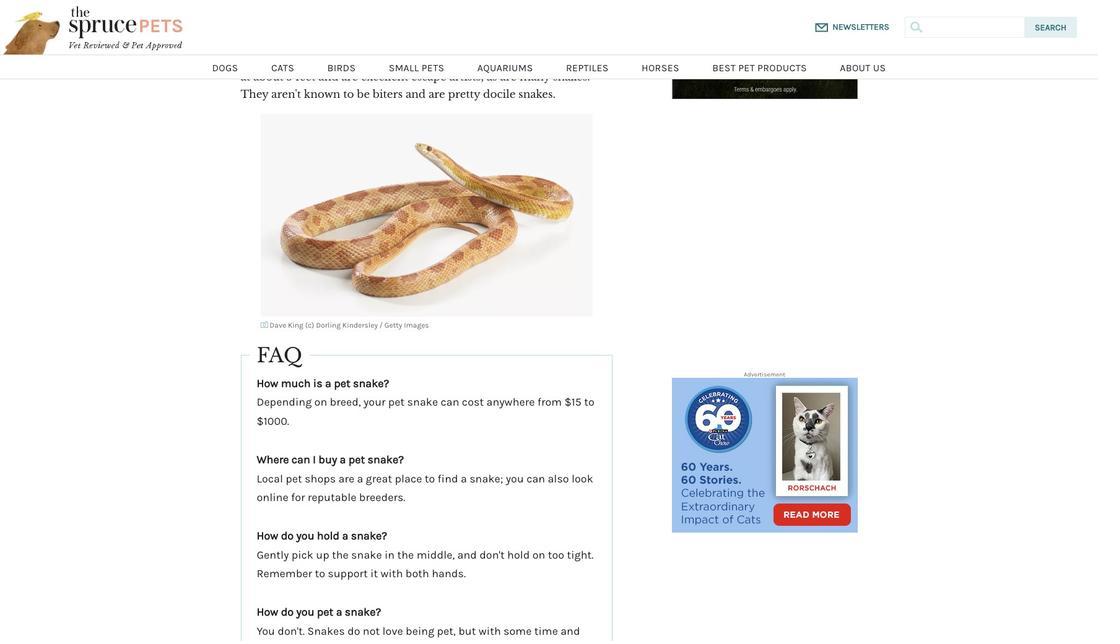 Task type: describe. For each thing, give the bounding box(es) containing it.
dave
[[270, 321, 286, 330]]

1 advertisement region from the top
[[672, 0, 858, 99]]

camera image
[[260, 321, 268, 328]]

buy
[[319, 453, 337, 466]]

pet right buy
[[349, 453, 365, 466]]

2 horizontal spatial can
[[527, 472, 545, 485]]

anywhere
[[486, 395, 535, 409]]

you
[[257, 624, 275, 638]]

popular
[[459, 19, 501, 32]]

at
[[241, 71, 250, 84]]

banner containing dogs
[[0, 0, 1098, 79]]

small pets link
[[389, 55, 444, 79]]

is inside "is a popular beginners snake due it's small size but also a well-loved snake to the experienced keeper because of their varying color patterns. corn snakes usually max out at about 5 feet and are excellent escape artists, as are many snakes. they aren't known to be biters and are pretty docile snakes."
[[439, 19, 447, 32]]

/
[[380, 321, 383, 330]]

do for pick
[[281, 529, 294, 543]]

Search search field
[[905, 17, 1077, 38]]

kindersley
[[342, 321, 378, 330]]

escape
[[411, 71, 446, 84]]

open search form image
[[910, 22, 923, 33]]

don't
[[480, 548, 505, 562]]

middle,
[[417, 548, 455, 562]]

1 vertical spatial snakes.
[[518, 88, 556, 101]]

best pet products link
[[712, 55, 807, 79]]

size
[[289, 36, 309, 49]]

you inside where can i buy a pet snake? local pet shops are a great place to find a snake; you can also look online for reputable breeders.
[[506, 472, 524, 485]]

about us
[[840, 62, 886, 74]]

known
[[304, 88, 340, 101]]

1 vertical spatial hold
[[507, 548, 530, 562]]

gently
[[257, 548, 289, 562]]

support
[[328, 567, 368, 580]]

in
[[385, 548, 395, 562]]

are down varying
[[341, 71, 358, 84]]

usually
[[518, 53, 556, 67]]

for
[[291, 490, 305, 504]]

and inside how do you hold a snake? gently pick up the snake in the middle, and don't hold on too tight. remember to support it with both hands.
[[457, 548, 477, 562]]

dogs
[[212, 62, 238, 74]]

where
[[257, 453, 289, 466]]

$15
[[564, 395, 582, 409]]

are down escape
[[429, 88, 445, 101]]

look
[[572, 472, 593, 485]]

images
[[404, 321, 429, 330]]

shops
[[305, 472, 336, 485]]

is a popular beginners snake due it's small size but also a well-loved snake to the experienced keeper because of their varying color patterns. corn snakes usually max out at about 5 feet and are excellent escape artists, as are many snakes. they aren't known to be biters and are pretty docile snakes.
[[241, 19, 612, 101]]

pets
[[422, 62, 444, 74]]

best pet products
[[712, 62, 807, 74]]

biters
[[373, 88, 403, 101]]

online
[[257, 490, 288, 504]]

experienced
[[490, 36, 555, 49]]

of
[[285, 53, 297, 67]]

reptiles link
[[566, 55, 609, 79]]

snake? for how much is a pet snake?
[[353, 377, 389, 390]]

on inside how much is a pet snake? depending on breed, your pet snake can cost anywhere from $15 to $1000.
[[314, 395, 327, 409]]

to inside how do you hold a snake? gently pick up the snake in the middle, and don't hold on too tight. remember to support it with both hands.
[[315, 567, 325, 580]]

depending
[[257, 395, 312, 409]]

as
[[487, 71, 497, 84]]

snake? for how do you hold a snake?
[[351, 529, 387, 543]]

out
[[585, 53, 602, 67]]

also inside where can i buy a pet snake? local pet shops are a great place to find a snake; you can also look online for reputable breeders.
[[548, 472, 569, 485]]

snake inside how do you hold a snake? gently pick up the snake in the middle, and don't hold on too tight. remember to support it with both hands.
[[351, 548, 382, 562]]

time
[[534, 624, 558, 638]]

a left well-
[[357, 36, 362, 49]]

great
[[366, 472, 392, 485]]

corn
[[450, 53, 478, 67]]

2 vertical spatial do
[[347, 624, 360, 638]]

1 horizontal spatial the
[[397, 548, 414, 562]]

tight.
[[567, 548, 594, 562]]

newsletters link
[[833, 21, 889, 33]]

how much is a pet snake? depending on breed, your pet snake can cost anywhere from $15 to $1000.
[[257, 377, 594, 428]]

max
[[558, 53, 582, 67]]

the inside "is a popular beginners snake due it's small size but also a well-loved snake to the experienced keeper because of their varying color patterns. corn snakes usually max out at about 5 feet and are excellent escape artists, as are many snakes. they aren't known to be biters and are pretty docile snakes."
[[470, 36, 487, 49]]

snake up keeper
[[559, 19, 589, 32]]

snake up patterns.
[[423, 36, 453, 49]]

local
[[257, 472, 283, 485]]

many
[[520, 71, 550, 84]]

pet up the for
[[286, 472, 302, 485]]

artists,
[[449, 71, 484, 84]]

small
[[389, 62, 419, 74]]

feet
[[295, 71, 315, 84]]

are right as
[[500, 71, 517, 84]]

us
[[873, 62, 886, 74]]

a inside how much is a pet snake? depending on breed, your pet snake can cost anywhere from $15 to $1000.
[[325, 377, 331, 390]]

patterns.
[[401, 53, 447, 67]]

to inside how much is a pet snake? depending on breed, your pet snake can cost anywhere from $15 to $1000.
[[584, 395, 594, 409]]

pet inside how do you pet a snake? you don't. snakes do not love being pet, but with some time and
[[317, 605, 333, 619]]

snake inside how much is a pet snake? depending on breed, your pet snake can cost anywhere from $15 to $1000.
[[407, 395, 438, 409]]

small
[[258, 36, 286, 49]]

are inside where can i buy a pet snake? local pet shops are a great place to find a snake; you can also look online for reputable breeders.
[[338, 472, 354, 485]]

snakes
[[481, 53, 515, 67]]

be
[[357, 88, 370, 101]]

pet,
[[437, 624, 456, 638]]

love
[[382, 624, 403, 638]]

horses
[[642, 62, 679, 74]]

due
[[592, 19, 612, 32]]

a inside how do you pet a snake? you don't. snakes do not love being pet, but with some time and
[[336, 605, 342, 619]]

also inside "is a popular beginners snake due it's small size but also a well-loved snake to the experienced keeper because of their varying color patterns. corn snakes usually max out at about 5 feet and are excellent escape artists, as are many snakes. they aren't known to be biters and are pretty docile snakes."
[[333, 36, 354, 49]]

0 horizontal spatial the
[[332, 548, 349, 562]]

pet
[[738, 62, 755, 74]]

how do you hold a snake? gently pick up the snake in the middle, and don't hold on too tight. remember to support it with both hands.
[[257, 529, 594, 580]]

snake? for how do you pet a snake?
[[345, 605, 381, 619]]

to inside where can i buy a pet snake? local pet shops are a great place to find a snake; you can also look online for reputable breeders.
[[425, 472, 435, 485]]

(c)
[[305, 321, 314, 330]]

0 vertical spatial snakes.
[[553, 71, 590, 84]]

keeper
[[558, 36, 594, 49]]



Task type: vqa. For each thing, say whether or not it's contained in the screenshot.
on to the left
yes



Task type: locate. For each thing, give the bounding box(es) containing it.
but right pet, in the bottom left of the page
[[458, 624, 476, 638]]

1 horizontal spatial also
[[548, 472, 569, 485]]

about us link
[[840, 55, 886, 79]]

5
[[287, 71, 292, 84]]

are
[[341, 71, 358, 84], [500, 71, 517, 84], [429, 88, 445, 101], [338, 472, 354, 485]]

how up the gently
[[257, 529, 278, 543]]

you up pick
[[296, 529, 314, 543]]

how for how much is a pet snake? depending on breed, your pet snake can cost anywhere from $15 to $1000.
[[257, 377, 278, 390]]

how for how do you pet a snake? you don't. snakes do not love being pet, but with some time and
[[257, 605, 278, 619]]

1 how from the top
[[257, 377, 278, 390]]

1 horizontal spatial on
[[532, 548, 545, 562]]

king
[[288, 321, 303, 330]]

how for how do you hold a snake? gently pick up the snake in the middle, and don't hold on too tight. remember to support it with both hands.
[[257, 529, 278, 543]]

it
[[370, 567, 378, 580]]

and inside how do you pet a snake? you don't. snakes do not love being pet, but with some time and
[[561, 624, 580, 638]]

on
[[314, 395, 327, 409], [532, 548, 545, 562]]

loved
[[391, 36, 420, 49]]

dogs link
[[212, 55, 238, 79]]

snake? inside how do you hold a snake? gently pick up the snake in the middle, and don't hold on too tight. remember to support it with both hands.
[[351, 529, 387, 543]]

0 vertical spatial on
[[314, 395, 327, 409]]

can left look
[[527, 472, 545, 485]]

excellent
[[361, 71, 408, 84]]

beginners
[[504, 19, 556, 32]]

sunglow corn snake, sunglow cornsnake (pantherophis guttatus) image
[[260, 114, 592, 317]]

do up the gently
[[281, 529, 294, 543]]

but
[[312, 36, 330, 49], [458, 624, 476, 638]]

pretty
[[448, 88, 480, 101]]

with inside how do you pet a snake? you don't. snakes do not love being pet, but with some time and
[[479, 624, 501, 638]]

banner
[[0, 0, 1098, 79]]

getty
[[385, 321, 402, 330]]

cats
[[271, 62, 294, 74]]

do left not
[[347, 624, 360, 638]]

snake? inside where can i buy a pet snake? local pet shops are a great place to find a snake; you can also look online for reputable breeders.
[[368, 453, 404, 466]]

also left look
[[548, 472, 569, 485]]

can left i
[[292, 453, 310, 466]]

a right buy
[[340, 453, 346, 466]]

the right 'in'
[[397, 548, 414, 562]]

about
[[253, 71, 284, 84]]

pet right the your
[[388, 395, 405, 409]]

hands.
[[432, 567, 466, 580]]

to right "$15"
[[584, 395, 594, 409]]

1 vertical spatial with
[[479, 624, 501, 638]]

about
[[840, 62, 871, 74]]

1 vertical spatial do
[[281, 605, 294, 619]]

0 vertical spatial but
[[312, 36, 330, 49]]

you inside how do you hold a snake? gently pick up the snake in the middle, and don't hold on too tight. remember to support it with both hands.
[[296, 529, 314, 543]]

1 vertical spatial how
[[257, 529, 278, 543]]

0 horizontal spatial hold
[[317, 529, 340, 543]]

from
[[537, 395, 562, 409]]

remember
[[257, 567, 312, 580]]

snake? up not
[[345, 605, 381, 619]]

3 how from the top
[[257, 605, 278, 619]]

0 vertical spatial with
[[381, 567, 403, 580]]

reptiles
[[566, 62, 609, 74]]

0 vertical spatial how
[[257, 377, 278, 390]]

find
[[438, 472, 458, 485]]

1 horizontal spatial is
[[439, 19, 447, 32]]

1 horizontal spatial with
[[479, 624, 501, 638]]

the down popular
[[470, 36, 487, 49]]

snakes. down many
[[518, 88, 556, 101]]

birds link
[[327, 55, 356, 79]]

$1000.
[[257, 414, 289, 428]]

because
[[241, 53, 282, 67]]

the
[[470, 36, 487, 49], [332, 548, 349, 562], [397, 548, 414, 562]]

0 vertical spatial you
[[506, 472, 524, 485]]

horses link
[[642, 55, 679, 79]]

breed,
[[330, 395, 361, 409]]

0 vertical spatial is
[[439, 19, 447, 32]]

2 how from the top
[[257, 529, 278, 543]]

1 vertical spatial also
[[548, 472, 569, 485]]

1 horizontal spatial but
[[458, 624, 476, 638]]

how
[[257, 377, 278, 390], [257, 529, 278, 543], [257, 605, 278, 619]]

a
[[450, 19, 456, 32], [357, 36, 362, 49], [325, 377, 331, 390], [340, 453, 346, 466], [357, 472, 363, 485], [461, 472, 467, 485], [342, 529, 348, 543], [336, 605, 342, 619]]

hold right don't
[[507, 548, 530, 562]]

products
[[758, 62, 807, 74]]

hold up up
[[317, 529, 340, 543]]

dave king (c) dorling kindersley / getty images
[[268, 321, 429, 330]]

snakes.
[[553, 71, 590, 84], [518, 88, 556, 101]]

can left cost
[[441, 395, 459, 409]]

how do you pet a snake? you don't. snakes do not love being pet, but with some time and
[[257, 605, 580, 641]]

are up reputable
[[338, 472, 354, 485]]

1 vertical spatial on
[[532, 548, 545, 562]]

do inside how do you hold a snake? gently pick up the snake in the middle, and don't hold on too tight. remember to support it with both hands.
[[281, 529, 294, 543]]

search button
[[1024, 17, 1077, 38]]

also
[[333, 36, 354, 49], [548, 472, 569, 485]]

but up their
[[312, 36, 330, 49]]

and left don't
[[457, 548, 477, 562]]

1 horizontal spatial can
[[441, 395, 459, 409]]

cats link
[[271, 55, 294, 79]]

you right snake; on the left
[[506, 472, 524, 485]]

0 horizontal spatial with
[[381, 567, 403, 580]]

the right up
[[332, 548, 349, 562]]

is right much
[[313, 377, 322, 390]]

a inside how do you hold a snake? gently pick up the snake in the middle, and don't hold on too tight. remember to support it with both hands.
[[342, 529, 348, 543]]

0 horizontal spatial is
[[313, 377, 322, 390]]

snake? up 'in'
[[351, 529, 387, 543]]

to up corn
[[456, 36, 467, 49]]

some
[[504, 624, 532, 638]]

pet up breed,
[[334, 377, 350, 390]]

0 vertical spatial advertisement region
[[672, 0, 858, 99]]

a up the 'support' on the left bottom of page
[[342, 529, 348, 543]]

pick
[[292, 548, 313, 562]]

a left great
[[357, 472, 363, 485]]

snakes. down max
[[553, 71, 590, 84]]

pet up snakes
[[317, 605, 333, 619]]

a up breed,
[[325, 377, 331, 390]]

faq
[[257, 343, 302, 368]]

a up snakes
[[336, 605, 342, 619]]

is
[[439, 19, 447, 32], [313, 377, 322, 390]]

1 vertical spatial advertisement region
[[672, 378, 858, 533]]

snake right the your
[[407, 395, 438, 409]]

snake? up great
[[368, 453, 404, 466]]

1 vertical spatial but
[[458, 624, 476, 638]]

is left popular
[[439, 19, 447, 32]]

do up don't.
[[281, 605, 294, 619]]

None search field
[[928, 17, 1024, 38]]

2 vertical spatial can
[[527, 472, 545, 485]]

snake? inside how do you pet a snake? you don't. snakes do not love being pet, but with some time and
[[345, 605, 381, 619]]

small pets
[[389, 62, 444, 74]]

and down escape
[[406, 88, 426, 101]]

0 vertical spatial do
[[281, 529, 294, 543]]

snake up it at the left bottom of the page
[[351, 548, 382, 562]]

1 horizontal spatial hold
[[507, 548, 530, 562]]

docile
[[483, 88, 515, 101]]

also up varying
[[333, 36, 354, 49]]

snake? up the your
[[353, 377, 389, 390]]

reputable
[[308, 490, 356, 504]]

they
[[241, 88, 268, 101]]

with
[[381, 567, 403, 580], [479, 624, 501, 638]]

to left find
[[425, 472, 435, 485]]

snakes
[[307, 624, 345, 638]]

best
[[712, 62, 736, 74]]

it's
[[241, 36, 255, 49]]

how inside how do you pet a snake? you don't. snakes do not love being pet, but with some time and
[[257, 605, 278, 619]]

you for how do you hold a snake? gently pick up the snake in the middle, and don't hold on too tight. remember to support it with both hands.
[[296, 529, 314, 543]]

on inside how do you hold a snake? gently pick up the snake in the middle, and don't hold on too tight. remember to support it with both hands.
[[532, 548, 545, 562]]

with inside how do you hold a snake? gently pick up the snake in the middle, and don't hold on too tight. remember to support it with both hands.
[[381, 567, 403, 580]]

0 vertical spatial can
[[441, 395, 459, 409]]

and
[[318, 71, 338, 84], [406, 88, 426, 101], [457, 548, 477, 562], [561, 624, 580, 638]]

and right time
[[561, 624, 580, 638]]

1 vertical spatial can
[[292, 453, 310, 466]]

a right find
[[461, 472, 467, 485]]

snake? inside how much is a pet snake? depending on breed, your pet snake can cost anywhere from $15 to $1000.
[[353, 377, 389, 390]]

2 vertical spatial how
[[257, 605, 278, 619]]

2 horizontal spatial the
[[470, 36, 487, 49]]

but inside "is a popular beginners snake due it's small size but also a well-loved snake to the experienced keeper because of their varying color patterns. corn snakes usually max out at about 5 feet and are excellent escape artists, as are many snakes. they aren't known to be biters and are pretty docile snakes."
[[312, 36, 330, 49]]

dorling
[[316, 321, 341, 330]]

on left breed,
[[314, 395, 327, 409]]

advertisement region
[[672, 0, 858, 99], [672, 378, 858, 533]]

cost
[[462, 395, 484, 409]]

up
[[316, 548, 329, 562]]

their
[[299, 53, 325, 67]]

how up you
[[257, 605, 278, 619]]

0 vertical spatial also
[[333, 36, 354, 49]]

can inside how much is a pet snake? depending on breed, your pet snake can cost anywhere from $15 to $1000.
[[441, 395, 459, 409]]

search
[[1035, 22, 1067, 33]]

to left 'be'
[[343, 88, 354, 101]]

on left too
[[532, 548, 545, 562]]

well-
[[365, 36, 391, 49]]

0 horizontal spatial but
[[312, 36, 330, 49]]

being
[[406, 624, 434, 638]]

you up don't.
[[296, 605, 314, 619]]

how inside how much is a pet snake? depending on breed, your pet snake can cost anywhere from $15 to $1000.
[[257, 377, 278, 390]]

pet
[[334, 377, 350, 390], [388, 395, 405, 409], [349, 453, 365, 466], [286, 472, 302, 485], [317, 605, 333, 619]]

do
[[281, 529, 294, 543], [281, 605, 294, 619], [347, 624, 360, 638]]

newsletters
[[833, 22, 889, 32]]

where can i buy a pet snake? local pet shops are a great place to find a snake; you can also look online for reputable breeders.
[[257, 453, 593, 504]]

to down up
[[315, 567, 325, 580]]

2 vertical spatial you
[[296, 605, 314, 619]]

varying
[[327, 53, 368, 67]]

you inside how do you pet a snake? you don't. snakes do not love being pet, but with some time and
[[296, 605, 314, 619]]

with left some
[[479, 624, 501, 638]]

snake
[[559, 19, 589, 32], [423, 36, 453, 49], [407, 395, 438, 409], [351, 548, 382, 562]]

how inside how do you hold a snake? gently pick up the snake in the middle, and don't hold on too tight. remember to support it with both hands.
[[257, 529, 278, 543]]

but inside how do you pet a snake? you don't. snakes do not love being pet, but with some time and
[[458, 624, 476, 638]]

0 vertical spatial hold
[[317, 529, 340, 543]]

1 vertical spatial you
[[296, 529, 314, 543]]

and up "known"
[[318, 71, 338, 84]]

birds
[[327, 62, 356, 74]]

1 vertical spatial is
[[313, 377, 322, 390]]

aquariums
[[477, 62, 533, 74]]

not
[[363, 624, 380, 638]]

with right it at the left bottom of the page
[[381, 567, 403, 580]]

is inside how much is a pet snake? depending on breed, your pet snake can cost anywhere from $15 to $1000.
[[313, 377, 322, 390]]

do for don't.
[[281, 605, 294, 619]]

0 horizontal spatial can
[[292, 453, 310, 466]]

a left popular
[[450, 19, 456, 32]]

you for how do you pet a snake? you don't. snakes do not love being pet, but with some time and
[[296, 605, 314, 619]]

too
[[548, 548, 564, 562]]

both
[[406, 567, 429, 580]]

aren't
[[271, 88, 301, 101]]

2 advertisement region from the top
[[672, 378, 858, 533]]

how up depending
[[257, 377, 278, 390]]

0 horizontal spatial on
[[314, 395, 327, 409]]

snake?
[[353, 377, 389, 390], [368, 453, 404, 466], [351, 529, 387, 543], [345, 605, 381, 619]]

color
[[371, 53, 398, 67]]

0 horizontal spatial also
[[333, 36, 354, 49]]



